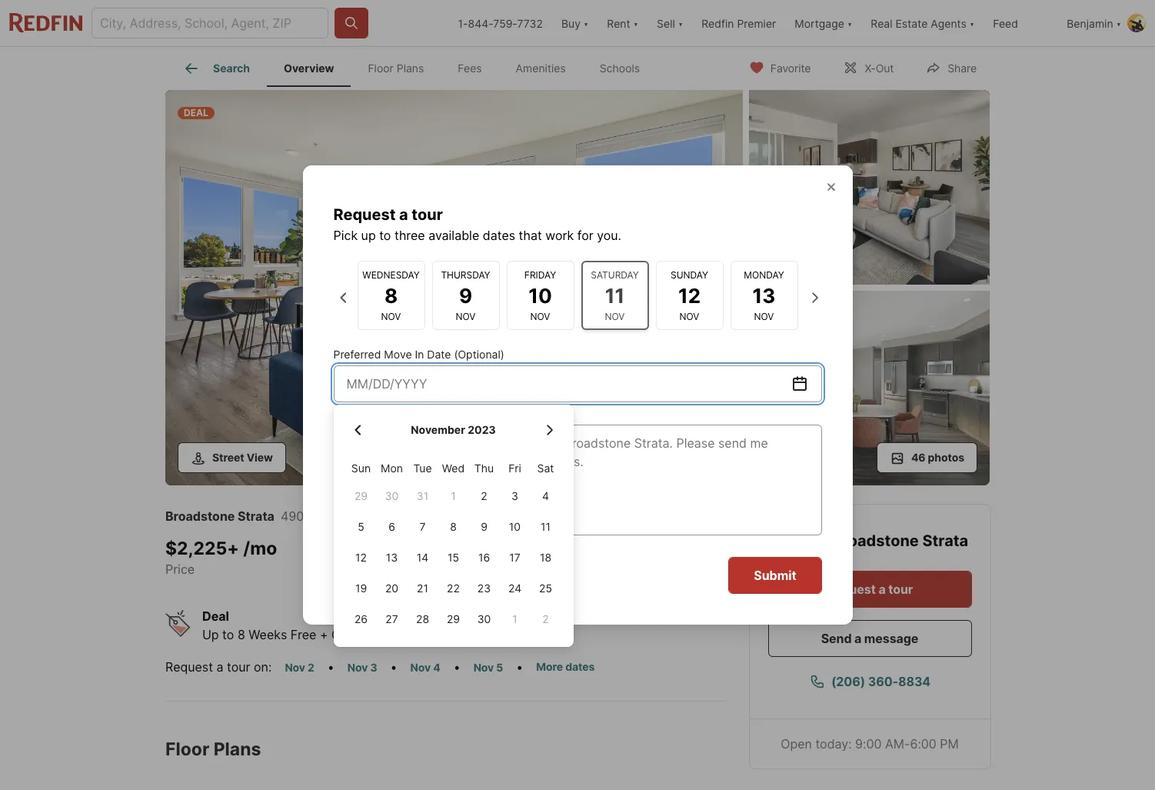Task type: vqa. For each thing, say whether or not it's contained in the screenshot.


Task type: locate. For each thing, give the bounding box(es) containing it.
0 horizontal spatial 4
[[433, 661, 441, 674]]

1 horizontal spatial request
[[334, 205, 396, 224]]

0 horizontal spatial 13
[[386, 551, 398, 564]]

1 vertical spatial tour
[[889, 581, 914, 597]]

1 horizontal spatial 12
[[679, 284, 701, 307]]

1 vertical spatial 11
[[541, 521, 551, 534]]

24
[[509, 582, 522, 595]]

1 row from the top
[[346, 461, 561, 481]]

dates inside button
[[566, 660, 595, 673]]

nov inside 'saturday 11 nov'
[[605, 310, 625, 322]]

1 vertical spatial 1-
[[382, 538, 399, 560]]

nov down sunday
[[680, 310, 700, 322]]

out
[[876, 61, 894, 74]]

0 horizontal spatial floor
[[165, 738, 210, 760]]

8 down wednesday
[[385, 284, 398, 307]]

request inside button
[[827, 581, 877, 597]]

7732
[[517, 17, 543, 30]]

• left more at bottom left
[[517, 659, 523, 674]]

a for request a tour pick up to three available dates that work for you.
[[399, 205, 408, 224]]

0 horizontal spatial 10
[[509, 521, 521, 534]]

tab list
[[165, 47, 670, 87]]

tour for request a tour on:
[[227, 659, 250, 674]]

0 vertical spatial request
[[334, 205, 396, 224]]

10 down friday
[[529, 284, 552, 307]]

pick
[[334, 228, 358, 243]]

nov 5 button
[[467, 658, 510, 676]]

4 down sat
[[542, 490, 549, 503]]

0 vertical spatial 3
[[512, 490, 519, 503]]

2 horizontal spatial tour
[[889, 581, 914, 597]]

0 horizontal spatial 1-
[[382, 538, 399, 560]]

8
[[385, 284, 398, 307], [450, 521, 457, 534], [238, 627, 245, 642]]

9 inside thursday 9 nov
[[459, 284, 473, 307]]

fri nov 24 2023 cell
[[500, 573, 531, 604]]

2 inside 0-2 beds
[[334, 538, 345, 560]]

floor plans inside tab
[[368, 62, 424, 75]]

row group
[[346, 481, 561, 635]]

1 horizontal spatial to
[[379, 228, 391, 243]]

fees
[[458, 62, 482, 75]]

message up 360-
[[865, 631, 919, 646]]

2 • from the left
[[391, 659, 397, 674]]

16
[[479, 551, 490, 564]]

0 horizontal spatial 12
[[355, 551, 367, 564]]

request for request a tour on:
[[165, 659, 213, 674]]

5 inside cell
[[358, 521, 365, 534]]

ave
[[345, 508, 367, 524]]

x-out button
[[831, 51, 907, 83]]

request
[[334, 205, 396, 224], [827, 581, 877, 597], [165, 659, 213, 674]]

1 vertical spatial 3
[[370, 661, 377, 674]]

9 up 456-
[[481, 521, 488, 534]]

11 down sat nov 04 2023 cell
[[541, 521, 551, 534]]

1- left "759-"
[[458, 17, 468, 30]]

thursday
[[441, 269, 491, 280]]

21
[[417, 582, 429, 595]]

move-
[[368, 627, 406, 642]]

9:00
[[856, 736, 883, 751]]

a right send
[[855, 631, 862, 646]]

1- inside 1-2 baths
[[382, 538, 399, 560]]

4 row from the top
[[346, 543, 561, 573]]

user photo image
[[1128, 14, 1146, 32]]

13 down monday
[[753, 284, 776, 307]]

1 vertical spatial message
[[865, 631, 919, 646]]

13
[[753, 284, 776, 307], [386, 551, 398, 564]]

request down contact broadstone strata
[[827, 581, 877, 597]]

2 row from the top
[[346, 481, 561, 512]]

1 horizontal spatial 9
[[481, 521, 488, 534]]

1 vertical spatial dates
[[566, 660, 595, 673]]

share
[[948, 61, 977, 74]]

tour inside request a tour pick up to three available dates that work for you.
[[412, 205, 443, 224]]

tour inside button
[[889, 581, 914, 597]]

fri nov 17 2023 cell
[[500, 543, 531, 573]]

1 vertical spatial 8
[[450, 521, 457, 534]]

(206) 360-8834 button
[[769, 663, 973, 700]]

10 up 1,400
[[509, 521, 521, 534]]

wed nov 22 2023 cell
[[438, 573, 469, 604]]

2 down sat nov 25 2023 cell
[[543, 613, 549, 626]]

up
[[361, 228, 376, 243]]

request up up
[[334, 205, 396, 224]]

message for send a message
[[865, 631, 919, 646]]

row group containing 2
[[346, 481, 561, 635]]

up
[[202, 627, 219, 642]]

0 vertical spatial tour
[[412, 205, 443, 224]]

8834
[[899, 674, 931, 689]]

a for send a message
[[855, 631, 862, 646]]

0 horizontal spatial tour
[[227, 659, 250, 674]]

nov 2
[[285, 661, 315, 674]]

redfin premier
[[702, 17, 777, 30]]

nov up (optional)
[[456, 310, 476, 322]]

5 row from the top
[[346, 573, 561, 604]]

1 horizontal spatial floor plans
[[368, 62, 424, 75]]

8 up 456-
[[450, 521, 457, 534]]

0 vertical spatial floor plans
[[368, 62, 424, 75]]

0 vertical spatial 13
[[753, 284, 776, 307]]

to
[[379, 228, 391, 243], [222, 627, 234, 642]]

message inside button
[[865, 631, 919, 646]]

beds
[[314, 562, 343, 577]]

• left nov 5
[[454, 659, 461, 674]]

nov down thu nov 30 2023 cell
[[474, 661, 494, 674]]

2 up 98105
[[481, 490, 488, 503]]

wed nov 15 2023 cell
[[438, 543, 469, 573]]

tour for request a tour pick up to three available dates that work for you.
[[412, 205, 443, 224]]

1 horizontal spatial 5
[[497, 661, 503, 674]]

1 vertical spatial to
[[222, 627, 234, 642]]

request down the up
[[165, 659, 213, 674]]

submit search image
[[344, 15, 359, 31]]

row
[[346, 461, 561, 481], [346, 481, 561, 512], [346, 512, 561, 543], [346, 543, 561, 573], [346, 573, 561, 604], [346, 604, 561, 635]]

nov 3 button
[[341, 658, 384, 676]]

2
[[481, 490, 488, 503], [334, 538, 345, 560], [399, 538, 410, 560], [543, 613, 549, 626], [308, 661, 315, 674]]

3 down fri
[[512, 490, 519, 503]]

tour left on: on the bottom of page
[[227, 659, 250, 674]]

0 vertical spatial 1-
[[458, 17, 468, 30]]

2 down free
[[308, 661, 315, 674]]

0 vertical spatial 8
[[385, 284, 398, 307]]

5 left ne
[[358, 521, 365, 534]]

1 horizontal spatial 10
[[529, 284, 552, 307]]

0 vertical spatial 9
[[459, 284, 473, 307]]

request inside request a tour pick up to three available dates that work for you.
[[334, 205, 396, 224]]

plans
[[397, 62, 424, 75], [214, 738, 261, 760]]

0 horizontal spatial 5
[[358, 521, 365, 534]]

0 horizontal spatial dates
[[483, 228, 516, 243]]

2 inside 1-2 baths
[[399, 538, 410, 560]]

nov down friday
[[531, 310, 550, 322]]

mon nov 27 2023 cell
[[377, 604, 407, 635]]

tour up three
[[412, 205, 443, 224]]

13 inside monday 13 nov
[[753, 284, 776, 307]]

12 down sun nov 05 2023 cell
[[355, 551, 367, 564]]

work
[[546, 228, 574, 243]]

1 horizontal spatial 1-
[[458, 17, 468, 30]]

1 horizontal spatial 11
[[605, 284, 625, 307]]

image image
[[165, 90, 743, 485], [749, 90, 990, 285], [749, 291, 990, 485]]

a right write
[[363, 407, 369, 420]]

broadstone
[[165, 508, 235, 524], [833, 531, 920, 550]]

11 down saturday
[[605, 284, 625, 307]]

favorite button
[[736, 51, 824, 83]]

1- for 844-
[[458, 17, 468, 30]]

1 vertical spatial broadstone
[[833, 531, 920, 550]]

more dates button
[[530, 657, 602, 675]]

nov inside the wednesday 8 nov
[[381, 310, 401, 322]]

0 vertical spatial 10
[[529, 284, 552, 307]]

in
[[415, 348, 424, 361]]

mon nov 06 2023 cell
[[377, 512, 407, 543]]

row containing sun
[[346, 461, 561, 481]]

8 inside deal up to 8 weeks free + other move-in specials!*
[[238, 627, 245, 642]]

today:
[[816, 736, 853, 751]]

floor inside tab
[[368, 62, 394, 75]]

9
[[459, 284, 473, 307], [481, 521, 488, 534]]

1 vertical spatial floor plans
[[165, 738, 261, 760]]

11
[[605, 284, 625, 307], [541, 521, 551, 534]]

0 vertical spatial dates
[[483, 228, 516, 243]]

1 vertical spatial plans
[[214, 738, 261, 760]]

6 row from the top
[[346, 604, 561, 635]]

18
[[540, 551, 552, 564]]

• right nov 2
[[328, 659, 335, 674]]

nov up move
[[381, 310, 401, 322]]

1 vertical spatial strata
[[923, 531, 969, 550]]

13 down mon nov 06 2023 cell
[[386, 551, 398, 564]]

1 vertical spatial request
[[827, 581, 877, 597]]

dates inside request a tour pick up to three available dates that work for you.
[[483, 228, 516, 243]]

nov
[[381, 310, 401, 322], [456, 310, 476, 322], [531, 310, 550, 322], [605, 310, 625, 322], [680, 310, 700, 322], [754, 310, 774, 322], [285, 661, 305, 674], [348, 661, 368, 674], [411, 661, 431, 674], [474, 661, 494, 674]]

x-out
[[865, 61, 894, 74]]

wed
[[442, 461, 465, 475]]

4
[[542, 490, 549, 503], [433, 661, 441, 674]]

1 horizontal spatial dates
[[566, 660, 595, 673]]

4 • from the left
[[517, 659, 523, 674]]

strata
[[238, 508, 275, 524], [923, 531, 969, 550]]

a down contact broadstone strata
[[879, 581, 886, 597]]

redfin premier button
[[693, 0, 786, 46]]

0 horizontal spatial message
[[372, 407, 418, 420]]

schools
[[600, 62, 640, 75]]

1 vertical spatial 10
[[509, 521, 521, 534]]

• for nov 5
[[517, 659, 523, 674]]

that
[[519, 228, 542, 243]]

3 row from the top
[[346, 512, 561, 543]]

1 vertical spatial 4
[[433, 661, 441, 674]]

0 horizontal spatial 9
[[459, 284, 473, 307]]

1- down 6
[[382, 538, 399, 560]]

nov down monday
[[754, 310, 774, 322]]

0 horizontal spatial 8
[[238, 627, 245, 642]]

message up november
[[372, 407, 418, 420]]

1 vertical spatial 9
[[481, 521, 488, 534]]

11 inside cell
[[541, 521, 551, 534]]

previous image
[[335, 289, 353, 307]]

grid containing november 2023
[[346, 417, 561, 635]]

0 vertical spatial plans
[[397, 62, 424, 75]]

broadstone up request a tour
[[833, 531, 920, 550]]

0 horizontal spatial plans
[[214, 738, 261, 760]]

redfin
[[702, 17, 734, 30]]

2 horizontal spatial 8
[[450, 521, 457, 534]]

1- for 2
[[382, 538, 399, 560]]

4 inside button
[[433, 661, 441, 674]]

to right up
[[379, 228, 391, 243]]

2 left 14
[[399, 538, 410, 560]]

5 left more at bottom left
[[497, 661, 503, 674]]

0 horizontal spatial 3
[[370, 661, 377, 674]]

2 horizontal spatial request
[[827, 581, 877, 597]]

tue nov 21 2023 cell
[[407, 573, 438, 604]]

5 inside button
[[497, 661, 503, 674]]

nov inside friday 10 nov
[[531, 310, 550, 322]]

23
[[478, 582, 491, 595]]

photos
[[928, 451, 965, 464]]

tour up send a message button
[[889, 581, 914, 597]]

3 inside button
[[370, 661, 377, 674]]

a for write a message
[[363, 407, 369, 420]]

46 photos
[[912, 451, 965, 464]]

grid
[[346, 417, 561, 635]]

29
[[447, 613, 460, 626]]

request for request a tour
[[827, 581, 877, 597]]

a
[[399, 205, 408, 224], [363, 407, 369, 420], [879, 581, 886, 597], [855, 631, 862, 646], [217, 659, 224, 674]]

1 • from the left
[[328, 659, 335, 674]]

4 down specials!* on the bottom
[[433, 661, 441, 674]]

3 down the move-
[[370, 661, 377, 674]]

• right nov 3
[[391, 659, 397, 674]]

8 left weeks
[[238, 627, 245, 642]]

4 inside cell
[[542, 490, 549, 503]]

amenities
[[516, 62, 566, 75]]

1-
[[458, 17, 468, 30], [382, 538, 399, 560]]

2 inside button
[[308, 661, 315, 674]]

row containing 5
[[346, 512, 561, 543]]

saturday 11 nov
[[591, 269, 639, 322]]

1 horizontal spatial 13
[[753, 284, 776, 307]]

3
[[512, 490, 519, 503], [370, 661, 377, 674]]

2 vertical spatial 8
[[238, 627, 245, 642]]

1 vertical spatial 5
[[497, 661, 503, 674]]

0 horizontal spatial request
[[165, 659, 213, 674]]

nov down other
[[348, 661, 368, 674]]

broadstone up $2,225+
[[165, 508, 235, 524]]

0 vertical spatial to
[[379, 228, 391, 243]]

message inside dialog
[[372, 407, 418, 420]]

1 horizontal spatial 3
[[512, 490, 519, 503]]

fees tab
[[441, 50, 499, 87]]

plans inside tab
[[397, 62, 424, 75]]

0 horizontal spatial 11
[[541, 521, 551, 534]]

a inside request a tour pick up to three available dates that work for you.
[[399, 205, 408, 224]]

nov 2 button
[[278, 658, 321, 676]]

0 vertical spatial 4
[[542, 490, 549, 503]]

sat dec 02 2023 cell
[[543, 613, 549, 626]]

request a tour pick up to three available dates that work for you.
[[334, 205, 622, 243]]

dates right more at bottom left
[[566, 660, 595, 673]]

1 horizontal spatial plans
[[397, 62, 424, 75]]

12 down sunday
[[679, 284, 701, 307]]

request for request a tour pick up to three available dates that work for you.
[[334, 205, 396, 224]]

search
[[213, 62, 250, 75]]

0 horizontal spatial broadstone
[[165, 508, 235, 524]]

0 vertical spatial 11
[[605, 284, 625, 307]]

a up three
[[399, 205, 408, 224]]

1 vertical spatial 12
[[355, 551, 367, 564]]

(optional)
[[454, 348, 505, 361]]

1 horizontal spatial 8
[[385, 284, 398, 307]]

sat nov 18 2023 cell
[[531, 543, 561, 573]]

12 inside sunday 12 nov
[[679, 284, 701, 307]]

0 vertical spatial floor
[[368, 62, 394, 75]]

sun
[[352, 461, 371, 475]]

dialog containing 8
[[303, 165, 853, 647]]

monday
[[744, 269, 785, 280]]

dates left that
[[483, 228, 516, 243]]

1 horizontal spatial 4
[[542, 490, 549, 503]]

date
[[427, 348, 451, 361]]

thu nov 23 2023 cell
[[469, 573, 500, 604]]

22
[[447, 582, 460, 595]]

2 vertical spatial request
[[165, 659, 213, 674]]

1 horizontal spatial floor
[[368, 62, 394, 75]]

9 down thursday
[[459, 284, 473, 307]]

19
[[355, 582, 367, 595]]

monday 13 nov
[[744, 269, 785, 322]]

0 vertical spatial 5
[[358, 521, 365, 534]]

floor
[[368, 62, 394, 75], [165, 738, 210, 760]]

nov inside button
[[285, 661, 305, 674]]

2 for 1-
[[399, 538, 410, 560]]

I'm interested in requesting a tour for Broadstone Strata. Please send me current availability and additional details. text field
[[347, 434, 809, 526]]

nov right on: on the bottom of page
[[285, 661, 305, 674]]

to right the up
[[222, 627, 234, 642]]

4906
[[281, 508, 312, 524]]

dialog
[[303, 165, 853, 647]]

nov inside sunday 12 nov
[[680, 310, 700, 322]]

thu nov 16 2023 cell
[[469, 543, 500, 573]]

1-844-759-7732
[[458, 17, 543, 30]]

26
[[355, 613, 368, 626]]

deal
[[184, 107, 208, 118]]

2 left sun nov 12 2023 cell
[[334, 538, 345, 560]]

0 vertical spatial 12
[[679, 284, 701, 307]]

free
[[291, 627, 317, 642]]

7
[[420, 521, 426, 534]]

a for request a tour on:
[[217, 659, 224, 674]]

3 • from the left
[[454, 659, 461, 674]]

0 horizontal spatial to
[[222, 627, 234, 642]]

1 horizontal spatial tour
[[412, 205, 443, 224]]

a down the up
[[217, 659, 224, 674]]

1 vertical spatial 13
[[386, 551, 398, 564]]

fri
[[509, 461, 522, 475]]

0 vertical spatial message
[[372, 407, 418, 420]]

price
[[165, 562, 195, 577]]

• for nov 3
[[391, 659, 397, 674]]

0 horizontal spatial strata
[[238, 508, 275, 524]]

nov down saturday
[[605, 310, 625, 322]]

1,400
[[496, 538, 546, 560]]

1 horizontal spatial message
[[865, 631, 919, 646]]

nov inside monday 13 nov
[[754, 310, 774, 322]]

2 vertical spatial tour
[[227, 659, 250, 674]]

sun nov 05 2023 cell
[[346, 512, 377, 543]]



Task type: describe. For each thing, give the bounding box(es) containing it.
$2,225+
[[165, 538, 239, 560]]

1-2 baths
[[382, 538, 416, 577]]

nov 4 button
[[404, 658, 448, 676]]

share button
[[914, 51, 990, 83]]

other
[[332, 627, 365, 642]]

sat nov 04 2023 cell
[[531, 481, 561, 512]]

2 for 0-
[[334, 538, 345, 560]]

2023
[[468, 423, 496, 436]]

mon
[[381, 461, 403, 475]]

floor plans tab
[[351, 50, 441, 87]]

open today: 9:00 am-6:00 pm
[[782, 736, 960, 751]]

456-
[[453, 538, 496, 560]]

1 horizontal spatial broadstone
[[833, 531, 920, 550]]

nov inside thursday 9 nov
[[456, 310, 476, 322]]

sun nov 19 2023 cell
[[346, 573, 377, 604]]

30
[[478, 613, 491, 626]]

1
[[513, 613, 518, 626]]

8 inside the wednesday 8 nov
[[385, 284, 398, 307]]

46 photos button
[[877, 442, 978, 473]]

wednesday 8 nov
[[363, 269, 420, 322]]

request a tour button
[[769, 571, 973, 607]]

nov 5
[[474, 661, 503, 674]]

row containing 2
[[346, 481, 561, 512]]

2 for nov
[[308, 661, 315, 674]]

you.
[[597, 228, 622, 243]]

move
[[384, 348, 412, 361]]

on:
[[254, 659, 272, 674]]

ne
[[370, 508, 387, 524]]

28
[[416, 613, 429, 626]]

6
[[389, 521, 395, 534]]

to inside deal up to 8 weeks free + other move-in specials!*
[[222, 627, 234, 642]]

0-2 beds
[[314, 538, 345, 577]]

nov down in
[[411, 661, 431, 674]]

feed
[[994, 17, 1019, 30]]

1 vertical spatial floor
[[165, 738, 210, 760]]

view
[[247, 451, 273, 464]]

City, Address, School, Agent, ZIP search field
[[92, 8, 329, 38]]

submit button
[[729, 557, 822, 594]]

pm
[[941, 736, 960, 751]]

thursday 9 nov
[[441, 269, 491, 322]]

sunday 12 nov
[[671, 269, 709, 322]]

thu nov 09 2023 cell
[[469, 512, 500, 543]]

message for write a message
[[372, 407, 418, 420]]

write
[[334, 407, 360, 420]]

759-
[[493, 17, 517, 30]]

11 inside 'saturday 11 nov'
[[605, 284, 625, 307]]

seattle
[[393, 508, 435, 524]]

(206) 360-8834
[[832, 674, 931, 689]]

sat nov 11 2023 cell
[[531, 512, 561, 543]]

2 inside cell
[[481, 490, 488, 503]]

tue
[[413, 461, 432, 475]]

am-
[[886, 736, 911, 751]]

sat nov 25 2023 cell
[[531, 573, 561, 604]]

8 inside cell
[[450, 521, 457, 534]]

wa
[[441, 508, 461, 524]]

fri dec 01 2023 cell
[[513, 613, 518, 626]]

• for nov 4
[[454, 659, 461, 674]]

a for request a tour
[[879, 581, 886, 597]]

amenities tab
[[499, 50, 583, 87]]

98105
[[464, 508, 500, 524]]

row containing 26
[[346, 604, 561, 635]]

Preferred Move In Date (Optional) text field
[[347, 375, 791, 393]]

10 inside cell
[[509, 521, 521, 534]]

17
[[510, 551, 521, 564]]

preferred move in date (optional)
[[334, 348, 505, 361]]

map entry image
[[648, 504, 725, 581]]

sun nov 26 2023 cell
[[346, 604, 377, 635]]

tour for request a tour
[[889, 581, 914, 597]]

saturday
[[591, 269, 639, 280]]

tab list containing search
[[165, 47, 670, 87]]

tue nov 28 2023 cell
[[407, 604, 438, 635]]

46
[[912, 451, 926, 464]]

3 inside cell
[[512, 490, 519, 503]]

thu nov 02 2023 cell
[[469, 481, 500, 512]]

street view button
[[178, 442, 286, 473]]

thu nov 30 2023 cell
[[469, 604, 500, 635]]

x-
[[865, 61, 876, 74]]

14
[[417, 551, 429, 564]]

wed nov 08 2023 cell
[[438, 512, 469, 543]]

tue nov 14 2023 cell
[[407, 543, 438, 573]]

contact
[[769, 531, 829, 550]]

10 inside friday 10 nov
[[529, 284, 552, 307]]

more
[[537, 660, 563, 673]]

456-1,400 sq ft
[[453, 538, 546, 577]]

overview tab
[[267, 50, 351, 87]]

nov 3
[[348, 661, 377, 674]]

ft
[[471, 562, 483, 577]]

to inside request a tour pick up to three available dates that work for you.
[[379, 228, 391, 243]]

mon nov 20 2023 cell
[[377, 573, 407, 604]]

13 inside cell
[[386, 551, 398, 564]]

for
[[578, 228, 594, 243]]

fri nov 10 2023 cell
[[500, 512, 531, 543]]

send
[[822, 631, 853, 646]]

baths
[[382, 562, 416, 577]]

street
[[212, 451, 244, 464]]

• for nov 2
[[328, 659, 335, 674]]

+
[[320, 627, 328, 642]]

0 vertical spatial strata
[[238, 508, 275, 524]]

sunday
[[671, 269, 709, 280]]

15
[[448, 551, 459, 564]]

12 inside cell
[[355, 551, 367, 564]]

send a message button
[[769, 620, 973, 657]]

request a tour
[[827, 581, 914, 597]]

sun nov 12 2023 cell
[[346, 543, 377, 573]]

street view
[[212, 451, 273, 464]]

write a message
[[334, 407, 418, 420]]

0 vertical spatial broadstone
[[165, 508, 235, 524]]

available
[[429, 228, 480, 243]]

favorite
[[771, 61, 811, 74]]

row containing 12
[[346, 543, 561, 573]]

specials!*
[[419, 627, 477, 642]]

sat
[[537, 461, 554, 475]]

$2,225+ /mo price
[[165, 538, 277, 577]]

0-
[[314, 538, 334, 560]]

9 inside cell
[[481, 521, 488, 534]]

27
[[386, 613, 398, 626]]

in
[[406, 627, 416, 642]]

,
[[387, 508, 390, 524]]

premier
[[737, 17, 777, 30]]

wed nov 29 2023 cell
[[438, 604, 469, 635]]

nov 4
[[411, 661, 441, 674]]

row containing 19
[[346, 573, 561, 604]]

mon nov 13 2023 cell
[[377, 543, 407, 573]]

tue nov 07 2023 cell
[[407, 512, 438, 543]]

0 horizontal spatial floor plans
[[165, 738, 261, 760]]

thu
[[475, 461, 494, 475]]

nov inside button
[[348, 661, 368, 674]]

november
[[411, 423, 465, 436]]

next image
[[806, 289, 824, 307]]

row group inside dialog
[[346, 481, 561, 635]]

wednesday
[[363, 269, 420, 280]]

fri nov 03 2023 cell
[[500, 481, 531, 512]]

schools tab
[[583, 50, 657, 87]]

(206) 360-8834 link
[[769, 663, 973, 700]]

feed button
[[984, 0, 1058, 46]]

1 horizontal spatial strata
[[923, 531, 969, 550]]

deal
[[202, 608, 229, 624]]



